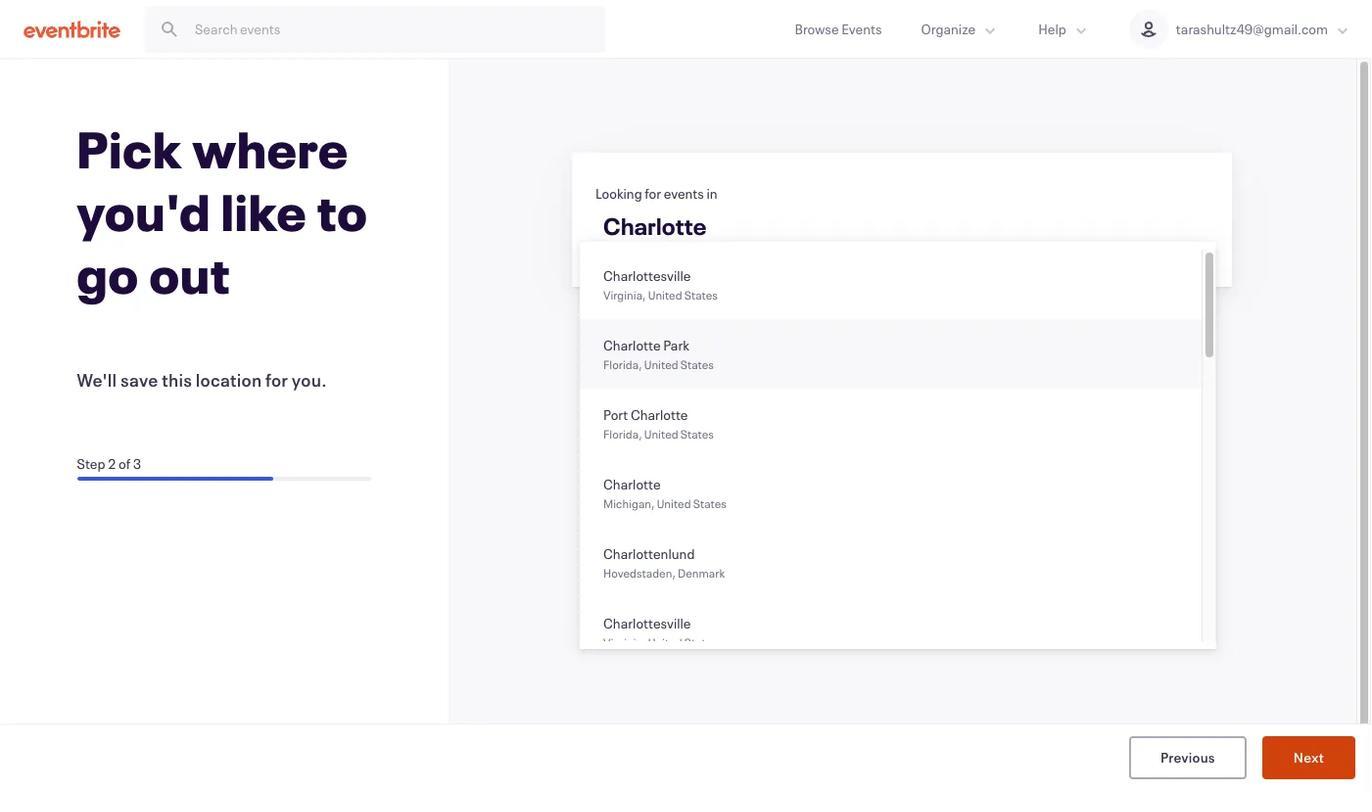 Task type: vqa. For each thing, say whether or not it's contained in the screenshot.
Charlotte Michigan, United States
yes



Task type: locate. For each thing, give the bounding box(es) containing it.
1 vertical spatial charlottesville virginia, united states
[[604, 614, 718, 651]]

states up charlotte michigan, united states
[[681, 426, 714, 442]]

0 vertical spatial charlottesville virginia, united states
[[604, 267, 718, 303]]

florida, down port
[[604, 426, 642, 442]]

1 vertical spatial charlottesville
[[604, 614, 691, 633]]

1 horizontal spatial for
[[645, 184, 662, 203]]

united inside charlotte michigan, united states
[[657, 496, 691, 512]]

None text field
[[590, 205, 1215, 254]]

browse
[[795, 20, 839, 38]]

0 vertical spatial florida,
[[604, 357, 642, 372]]

florida, up port
[[604, 357, 642, 372]]

charlottesville virginia, united states
[[604, 267, 718, 303], [604, 614, 718, 651]]

charlottesville virginia, united states up park
[[604, 267, 718, 303]]

menu
[[580, 250, 1217, 667]]

1 vertical spatial for
[[266, 368, 288, 392]]

united
[[648, 287, 683, 303], [645, 357, 679, 372], [645, 426, 679, 442], [657, 496, 691, 512], [648, 635, 683, 651]]

united right michigan,
[[657, 496, 691, 512]]

1 vertical spatial charlotte
[[631, 406, 688, 424]]

previous button
[[1130, 737, 1247, 780]]

states down park
[[681, 357, 714, 372]]

united inside 'charlotte park florida, united states'
[[645, 357, 679, 372]]

for left you.
[[266, 368, 288, 392]]

charlotte park florida, united states
[[604, 336, 714, 372]]

tarashultz49@gmail.com link
[[1110, 0, 1372, 58]]

michigan,
[[604, 496, 655, 512]]

organize link
[[902, 0, 1019, 58]]

progressbar progress bar
[[77, 477, 371, 481]]

looking
[[596, 184, 643, 203]]

2 virginia, from the top
[[604, 635, 646, 651]]

1 florida, from the top
[[604, 357, 642, 372]]

next button
[[1263, 737, 1356, 780]]

1 vertical spatial florida,
[[604, 426, 642, 442]]

charlotte right port
[[631, 406, 688, 424]]

charlotte
[[604, 336, 661, 355], [631, 406, 688, 424], [604, 475, 661, 494]]

we'll save this location for you.
[[77, 368, 327, 392]]

states up 'denmark'
[[694, 496, 727, 512]]

0 vertical spatial for
[[645, 184, 662, 203]]

florida, inside port charlotte florida, united states
[[604, 426, 642, 442]]

2 vertical spatial charlotte
[[604, 475, 661, 494]]

for left events
[[645, 184, 662, 203]]

charlotte for charlotte park
[[604, 336, 661, 355]]

charlotte left park
[[604, 336, 661, 355]]

2 florida, from the top
[[604, 426, 642, 442]]

states
[[685, 287, 718, 303], [681, 357, 714, 372], [681, 426, 714, 442], [694, 496, 727, 512], [685, 635, 718, 651]]

charlottesville virginia, united states down hovedstaden,
[[604, 614, 718, 651]]

united down park
[[645, 357, 679, 372]]

pick where you'd like to go out
[[77, 116, 368, 308]]

virginia,
[[604, 287, 646, 303], [604, 635, 646, 651]]

0 vertical spatial charlotte
[[604, 336, 661, 355]]

you'd
[[77, 178, 211, 245]]

0 vertical spatial virginia,
[[604, 287, 646, 303]]

virginia, up 'charlotte park florida, united states'
[[604, 287, 646, 303]]

states inside 'charlotte park florida, united states'
[[681, 357, 714, 372]]

for
[[645, 184, 662, 203], [266, 368, 288, 392]]

united down hovedstaden,
[[648, 635, 683, 651]]

united inside port charlotte florida, united states
[[645, 426, 679, 442]]

charlottesville down hovedstaden,
[[604, 614, 691, 633]]

this
[[162, 368, 192, 392]]

out
[[149, 241, 231, 308]]

you.
[[292, 368, 327, 392]]

charlotte inside charlotte michigan, united states
[[604, 475, 661, 494]]

2 charlottesville from the top
[[604, 614, 691, 633]]

0 vertical spatial charlottesville
[[604, 267, 691, 285]]

charlotte up michigan,
[[604, 475, 661, 494]]

hovedstaden,
[[604, 565, 676, 581]]

united up park
[[648, 287, 683, 303]]

browse events
[[795, 20, 882, 38]]

2 charlottesville virginia, united states from the top
[[604, 614, 718, 651]]

charlotte inside 'charlotte park florida, united states'
[[604, 336, 661, 355]]

charlottesville up park
[[604, 267, 691, 285]]

1 vertical spatial virginia,
[[604, 635, 646, 651]]

of
[[119, 455, 131, 473]]

florida, inside 'charlotte park florida, united states'
[[604, 357, 642, 372]]

united up charlotte michigan, united states
[[645, 426, 679, 442]]

florida,
[[604, 357, 642, 372], [604, 426, 642, 442]]

step 2 of 3
[[77, 455, 141, 473]]

virginia, down hovedstaden,
[[604, 635, 646, 651]]

charlottenlund
[[604, 545, 695, 563]]

states up park
[[685, 287, 718, 303]]

charlottesville
[[604, 267, 691, 285], [604, 614, 691, 633]]



Task type: describe. For each thing, give the bounding box(es) containing it.
charlotte michigan, united states
[[604, 475, 727, 512]]

like
[[221, 178, 307, 245]]

we'll
[[77, 368, 117, 392]]

looking for events in
[[596, 184, 718, 203]]

port
[[604, 406, 628, 424]]

charlotte for charlotte
[[604, 475, 661, 494]]

help
[[1039, 20, 1067, 38]]

charlotte inside port charlotte florida, united states
[[631, 406, 688, 424]]

location
[[196, 368, 262, 392]]

eventbrite image
[[24, 19, 121, 39]]

states inside charlotte michigan, united states
[[694, 496, 727, 512]]

browse events link
[[776, 0, 902, 58]]

pick
[[77, 116, 182, 182]]

states down 'denmark'
[[685, 635, 718, 651]]

states inside port charlotte florida, united states
[[681, 426, 714, 442]]

step
[[77, 455, 105, 473]]

3
[[133, 455, 141, 473]]

events
[[664, 184, 704, 203]]

tarashultz49@gmail.com
[[1177, 20, 1329, 38]]

florida, for port
[[604, 426, 642, 442]]

denmark
[[678, 565, 725, 581]]

menu containing charlottesville
[[580, 250, 1217, 667]]

1 charlottesville from the top
[[604, 267, 691, 285]]

in
[[707, 184, 718, 203]]

1 charlottesville virginia, united states from the top
[[604, 267, 718, 303]]

port charlotte florida, united states
[[604, 406, 714, 442]]

progressbar image
[[77, 477, 273, 481]]

go
[[77, 241, 139, 308]]

charlotte park menu item
[[580, 319, 1202, 389]]

to
[[317, 178, 368, 245]]

charlottenlund hovedstaden, denmark
[[604, 545, 725, 581]]

1 virginia, from the top
[[604, 287, 646, 303]]

next
[[1294, 748, 1325, 767]]

help link
[[1019, 0, 1110, 58]]

park
[[664, 336, 690, 355]]

2
[[108, 455, 116, 473]]

organize
[[922, 20, 976, 38]]

florida, for charlotte
[[604, 357, 642, 372]]

previous
[[1161, 748, 1216, 767]]

0 horizontal spatial for
[[266, 368, 288, 392]]

events
[[842, 20, 882, 38]]

save
[[120, 368, 158, 392]]

where
[[193, 116, 349, 182]]



